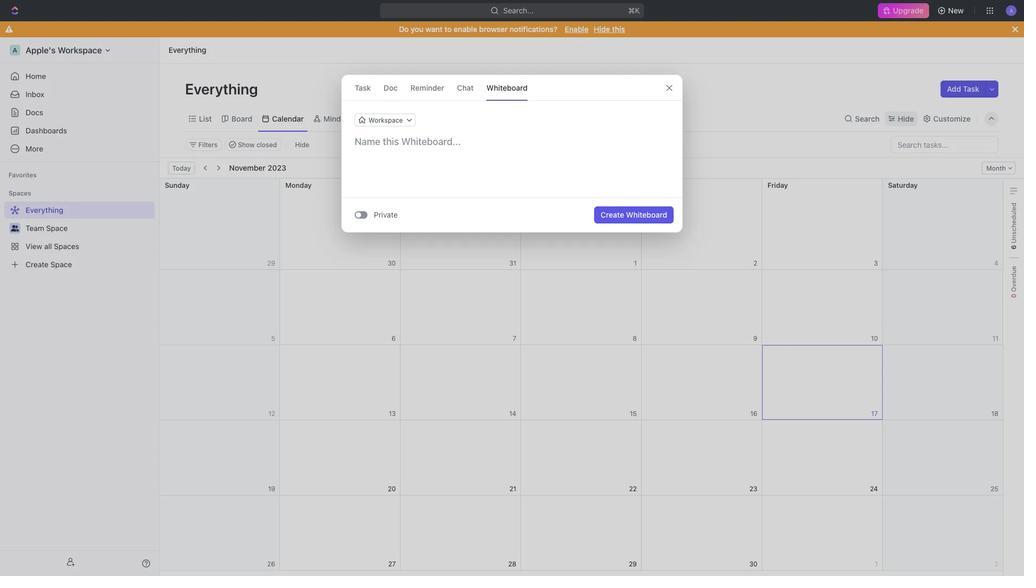 Task type: describe. For each thing, give the bounding box(es) containing it.
notifications?
[[510, 25, 557, 34]]

25
[[991, 485, 998, 493]]

mind map
[[324, 114, 358, 123]]

27
[[388, 560, 396, 568]]

reminder button
[[411, 75, 444, 100]]

search button
[[841, 111, 883, 126]]

upgrade link
[[878, 3, 929, 18]]

hide button
[[291, 138, 314, 151]]

do
[[399, 25, 409, 34]]

6
[[1010, 245, 1017, 249]]

sunday
[[165, 181, 189, 189]]

workspace button
[[355, 114, 416, 126]]

calendar
[[272, 114, 304, 123]]

this
[[612, 25, 625, 34]]

closed
[[257, 141, 277, 148]]

hide inside dropdown button
[[898, 114, 914, 123]]

doc link
[[376, 111, 392, 126]]

show closed
[[238, 141, 277, 148]]

search...
[[503, 6, 534, 15]]

show closed button
[[225, 138, 282, 151]]

tree inside sidebar navigation
[[4, 202, 155, 273]]

grid containing sunday
[[159, 179, 1003, 576]]

you
[[411, 25, 424, 34]]

30
[[749, 560, 757, 568]]

private
[[374, 210, 398, 219]]

add
[[947, 85, 961, 93]]

map
[[343, 114, 358, 123]]

doc for "doc" button
[[384, 83, 398, 92]]

Search tasks... text field
[[891, 137, 998, 153]]

everything link
[[166, 44, 209, 57]]

to
[[445, 25, 452, 34]]

list link
[[197, 111, 212, 126]]

Name this Whiteboard... field
[[342, 135, 682, 148]]

home
[[26, 72, 46, 81]]

28
[[508, 560, 516, 568]]

home link
[[4, 68, 155, 85]]

0 horizontal spatial task
[[355, 83, 371, 92]]

friday
[[768, 181, 788, 189]]

customize button
[[919, 111, 974, 126]]

inbox link
[[4, 86, 155, 103]]

row containing 26
[[159, 496, 1003, 571]]

1 vertical spatial everything
[[185, 80, 261, 97]]

0 horizontal spatial whiteboard
[[486, 83, 528, 92]]

enable
[[565, 25, 588, 34]]

saturday
[[888, 181, 918, 189]]

doc for doc link
[[378, 114, 392, 123]]

docs
[[26, 108, 43, 117]]

21
[[509, 485, 516, 493]]

want
[[425, 25, 443, 34]]

whiteboard button
[[486, 75, 528, 100]]

show
[[238, 141, 255, 148]]

dashboards link
[[4, 122, 155, 139]]

reminder
[[411, 83, 444, 92]]

17
[[871, 410, 878, 417]]

chat
[[457, 83, 474, 92]]

board link
[[229, 111, 252, 126]]

overdue
[[1010, 266, 1017, 294]]

new button
[[933, 2, 970, 19]]

list
[[199, 114, 212, 123]]

hide button
[[885, 111, 917, 126]]

today button
[[168, 162, 195, 174]]

unscheduled
[[1010, 203, 1017, 245]]



Task type: vqa. For each thing, say whether or not it's contained in the screenshot.
Trash link
no



Task type: locate. For each thing, give the bounding box(es) containing it.
22
[[629, 485, 637, 493]]

calendar link
[[270, 111, 304, 126]]

new
[[948, 6, 964, 15]]

everything
[[169, 46, 206, 54], [185, 80, 261, 97]]

upgrade
[[893, 6, 924, 15]]

26
[[267, 560, 275, 568]]

1 horizontal spatial hide
[[594, 25, 610, 34]]

row containing 19
[[159, 420, 1003, 496]]

docs link
[[4, 104, 155, 121]]

task button
[[355, 75, 371, 100]]

3 row from the top
[[159, 345, 1003, 420]]

sidebar navigation
[[0, 37, 159, 576]]

4 row from the top
[[159, 420, 1003, 496]]

monday
[[285, 181, 312, 189]]

⌘k
[[628, 6, 640, 15]]

0 vertical spatial hide
[[594, 25, 610, 34]]

23
[[750, 485, 757, 493]]

enable
[[454, 25, 477, 34]]

hide
[[594, 25, 610, 34], [898, 114, 914, 123], [295, 141, 309, 148]]

24
[[870, 485, 878, 493]]

2 vertical spatial hide
[[295, 141, 309, 148]]

task right 'add'
[[963, 85, 979, 93]]

tree
[[4, 202, 155, 273]]

hide down the calendar
[[295, 141, 309, 148]]

workspace
[[369, 116, 403, 124]]

0
[[1010, 294, 1017, 298]]

mind
[[324, 114, 341, 123]]

5 row from the top
[[159, 496, 1003, 571]]

board
[[231, 114, 252, 123]]

create
[[601, 210, 624, 219]]

doc button
[[384, 75, 398, 100]]

add task button
[[941, 81, 986, 98]]

20
[[388, 485, 396, 493]]

inbox
[[26, 90, 44, 99]]

doc right task button
[[384, 83, 398, 92]]

1 vertical spatial doc
[[378, 114, 392, 123]]

2 horizontal spatial hide
[[898, 114, 914, 123]]

search
[[855, 114, 880, 123]]

whiteboard right chat
[[486, 83, 528, 92]]

mind map link
[[321, 111, 358, 126]]

task left "doc" button
[[355, 83, 371, 92]]

2 row from the top
[[159, 270, 1003, 345]]

chat button
[[457, 75, 474, 100]]

hide inside button
[[295, 141, 309, 148]]

task inside button
[[963, 85, 979, 93]]

0 vertical spatial doc
[[384, 83, 398, 92]]

whiteboard
[[486, 83, 528, 92], [626, 210, 667, 219]]

today
[[172, 164, 191, 172]]

doc down "doc" button
[[378, 114, 392, 123]]

dialog
[[341, 75, 683, 233]]

1 horizontal spatial whiteboard
[[626, 210, 667, 219]]

do you want to enable browser notifications? enable hide this
[[399, 25, 625, 34]]

1 row from the top
[[159, 179, 1003, 270]]

whiteboard right create
[[626, 210, 667, 219]]

add task
[[947, 85, 979, 93]]

0 vertical spatial whiteboard
[[486, 83, 528, 92]]

hide left this
[[594, 25, 610, 34]]

0 vertical spatial everything
[[169, 46, 206, 54]]

row containing 17
[[159, 345, 1003, 420]]

row
[[159, 179, 1003, 270], [159, 270, 1003, 345], [159, 345, 1003, 420], [159, 420, 1003, 496], [159, 496, 1003, 571]]

spaces
[[9, 189, 31, 197]]

create whiteboard
[[601, 210, 667, 219]]

task
[[355, 83, 371, 92], [963, 85, 979, 93]]

favorites
[[9, 171, 37, 179]]

dashboards
[[26, 126, 67, 135]]

18
[[991, 410, 998, 417]]

1 vertical spatial hide
[[898, 114, 914, 123]]

0 horizontal spatial hide
[[295, 141, 309, 148]]

19
[[268, 485, 275, 493]]

grid
[[159, 179, 1003, 576]]

create whiteboard button
[[594, 206, 674, 223]]

browser
[[479, 25, 508, 34]]

favorites button
[[4, 169, 41, 181]]

1 vertical spatial whiteboard
[[626, 210, 667, 219]]

hide right search
[[898, 114, 914, 123]]

workspace button
[[355, 114, 416, 126]]

customize
[[933, 114, 971, 123]]

doc
[[384, 83, 398, 92], [378, 114, 392, 123]]

1 horizontal spatial task
[[963, 85, 979, 93]]

dialog containing task
[[341, 75, 683, 233]]

whiteboard inside button
[[626, 210, 667, 219]]

29
[[629, 560, 637, 568]]



